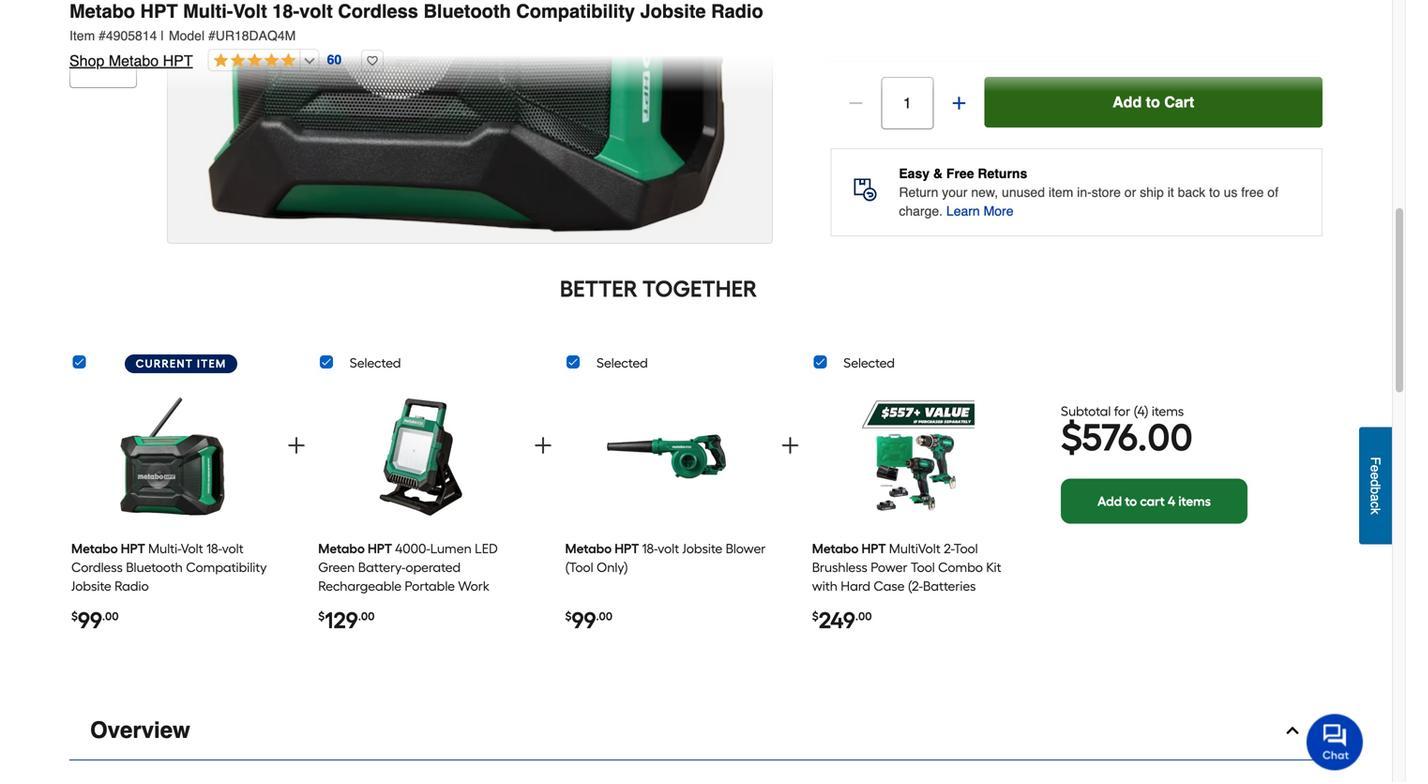Task type: describe. For each thing, give the bounding box(es) containing it.
learn more link
[[947, 202, 1014, 220]]

us
[[1224, 185, 1238, 200]]

&
[[934, 166, 943, 181]]

metabo hpt for power
[[812, 541, 887, 557]]

$ 129 .00
[[318, 607, 375, 634]]

to for add to cart
[[1146, 93, 1161, 111]]

minus image
[[847, 94, 866, 112]]

249 list item
[[812, 382, 1016, 660]]

(2-
[[908, 578, 923, 594]]

4000-
[[395, 541, 431, 557]]

combo
[[939, 560, 983, 576]]

ship
[[1140, 185, 1164, 200]]

green
[[318, 560, 355, 576]]

k
[[1369, 508, 1384, 515]]

$ 99 .00 for 18-volt jobsite blower (tool only)
[[565, 607, 613, 634]]

easy & free returns return your new, unused item in-store or ship it back to us free of charge.
[[899, 166, 1279, 218]]

1 horizontal spatial tool
[[954, 541, 979, 557]]

metabo hpt multivolt 2-tool brushless power tool combo kit with hard case (2-batteries included and charger included) image
[[853, 388, 975, 525]]

better
[[560, 275, 638, 302]]

chat invite button image
[[1307, 714, 1365, 771]]

of
[[1268, 185, 1279, 200]]

1 # from the left
[[99, 28, 106, 43]]

or
[[1125, 185, 1137, 200]]

it
[[1168, 185, 1175, 200]]

metabo hpt 4000-lumen led green battery-operated rechargeable portable work light image
[[359, 388, 481, 525]]

selected for 129
[[350, 355, 401, 371]]

brushless
[[812, 560, 868, 576]]

18- inside 18-volt jobsite blower (tool only)
[[642, 541, 658, 557]]

for
[[1115, 404, 1131, 420]]

99 list item for selected
[[565, 382, 769, 660]]

volt inside multi-volt 18-volt cordless bluetooth compatibility jobsite radio
[[222, 541, 244, 557]]

hpt for multi-volt 18-volt cordless bluetooth compatibility jobsite radio
[[121, 541, 145, 557]]

bluetooth inside multi-volt 18-volt cordless bluetooth compatibility jobsite radio
[[126, 560, 183, 576]]

metabo hpt 18-volt jobsite blower (tool only) image
[[606, 388, 728, 525]]

volt inside metabo hpt multi-volt 18-volt cordless bluetooth compatibility jobsite radio item # 4905814 | model # ur18daq4m
[[233, 0, 267, 22]]

cordless inside multi-volt 18-volt cordless bluetooth compatibility jobsite radio
[[71, 560, 123, 576]]

multivolt 2-tool brushless power tool combo kit with hard case (2-batteries included and charger included)
[[812, 541, 1003, 613]]

129
[[325, 607, 358, 634]]

radio inside multi-volt 18-volt cordless bluetooth compatibility jobsite radio
[[115, 578, 149, 594]]

multi- inside multi-volt 18-volt cordless bluetooth compatibility jobsite radio
[[148, 541, 181, 557]]

.00 for multi-volt 18-volt cordless bluetooth compatibility jobsite radio
[[102, 610, 119, 623]]

metabo for 18-volt jobsite blower (tool only)
[[565, 541, 612, 557]]

item number 4 9 0 5 8 1 4 and model number u r 1 8 d a q 4 m element
[[69, 26, 1323, 45]]

metabo hpt  #ur18daq4m image
[[168, 0, 772, 243]]

18- inside metabo hpt multi-volt 18-volt cordless bluetooth compatibility jobsite radio item # 4905814 | model # ur18daq4m
[[272, 0, 300, 22]]

add to cart 4 items link
[[1061, 479, 1248, 524]]

multivolt
[[889, 541, 941, 557]]

current
[[136, 357, 193, 370]]

case
[[874, 578, 905, 594]]

1 e from the top
[[1369, 465, 1384, 472]]

metabo hpt multi-volt 18-volt cordless bluetooth compatibility jobsite radio item # 4905814 | model # ur18daq4m
[[69, 0, 764, 43]]

your
[[942, 185, 968, 200]]

multi- inside metabo hpt multi-volt 18-volt cordless bluetooth compatibility jobsite radio item # 4905814 | model # ur18daq4m
[[183, 0, 233, 22]]

subtotal for ( 4 ) items $ 576 .00
[[1061, 404, 1193, 460]]

hpt for 4000-lumen led green battery-operated rechargeable portable work light
[[368, 541, 392, 557]]

2-
[[944, 541, 954, 557]]

and
[[867, 597, 891, 613]]

subtotal
[[1061, 404, 1111, 420]]

included)
[[948, 597, 1003, 613]]

only)
[[597, 560, 628, 576]]

f
[[1369, 457, 1384, 465]]

led
[[475, 541, 498, 557]]

store
[[1092, 185, 1121, 200]]

129 list item
[[318, 382, 522, 660]]

add for add to cart 4 items
[[1098, 494, 1123, 510]]

4000-lumen led green battery-operated rechargeable portable work light
[[318, 541, 498, 613]]

items inside subtotal for ( 4 ) items $ 576 .00
[[1152, 404, 1185, 420]]

99 for multi-volt 18-volt cordless bluetooth compatibility jobsite radio
[[78, 607, 102, 634]]

4 for add to cart 4 items
[[1168, 494, 1176, 510]]

.00 for 18-volt jobsite blower (tool only)
[[596, 610, 613, 623]]

item
[[197, 357, 227, 370]]

selected for 99
[[597, 355, 648, 371]]

better together
[[560, 275, 757, 302]]

99 list item for current item
[[71, 382, 275, 660]]

back
[[1178, 185, 1206, 200]]

charge.
[[899, 203, 943, 218]]

plus image for 99
[[285, 434, 308, 457]]

work
[[458, 578, 490, 594]]

volt inside 18-volt jobsite blower (tool only)
[[658, 541, 680, 557]]

2 e from the top
[[1369, 472, 1384, 480]]

249
[[819, 607, 856, 634]]

batteries
[[923, 578, 976, 594]]

hpt for multivolt 2-tool brushless power tool combo kit with hard case (2-batteries included and charger included)
[[862, 541, 887, 557]]

battery-
[[358, 560, 406, 576]]

multi-volt 18-volt cordless bluetooth compatibility jobsite radio
[[71, 541, 267, 594]]

)
[[1145, 404, 1149, 420]]

to inside easy & free returns return your new, unused item in-store or ship it back to us free of charge.
[[1210, 185, 1221, 200]]

item
[[1049, 185, 1074, 200]]

model
[[169, 28, 205, 43]]

jobsite inside 18-volt jobsite blower (tool only)
[[683, 541, 723, 557]]

unused
[[1002, 185, 1045, 200]]

add to cart 4 items
[[1098, 494, 1212, 510]]

|
[[161, 28, 164, 43]]

cart
[[1141, 494, 1165, 510]]

plus image for 129
[[532, 434, 555, 457]]

metabo inside metabo hpt multi-volt 18-volt cordless bluetooth compatibility jobsite radio item # 4905814 | model # ur18daq4m
[[69, 0, 135, 22]]

1 vertical spatial items
[[1179, 494, 1212, 510]]

metabo hpt multi-volt 18-volt cordless bluetooth compatibility jobsite radio image
[[112, 388, 234, 525]]

with
[[812, 578, 838, 594]]

cart
[[1165, 93, 1195, 111]]

$ for 4000-lumen led green battery-operated rechargeable portable work light
[[318, 610, 325, 623]]



Task type: locate. For each thing, give the bounding box(es) containing it.
3 metabo hpt from the left
[[565, 541, 639, 557]]

1 vertical spatial jobsite
[[683, 541, 723, 557]]

items
[[1152, 404, 1185, 420], [1179, 494, 1212, 510]]

learn more
[[947, 203, 1014, 218]]

(tool
[[565, 560, 594, 576]]

add
[[1113, 93, 1142, 111], [1098, 494, 1123, 510]]

4905814
[[106, 28, 157, 43]]

free
[[1242, 185, 1265, 200]]

easy
[[899, 166, 930, 181]]

4 inside subtotal for ( 4 ) items $ 576 .00
[[1138, 404, 1145, 420]]

1 horizontal spatial compatibility
[[516, 0, 635, 22]]

60
[[327, 52, 342, 67]]

2 99 list item from the left
[[565, 382, 769, 660]]

compatibility
[[516, 0, 635, 22], [186, 560, 267, 576]]

.00 for 4000-lumen led green battery-operated rechargeable portable work light
[[358, 610, 375, 623]]

light
[[318, 597, 349, 613]]

1 99 list item from the left
[[71, 382, 275, 660]]

selected for 249
[[844, 355, 895, 371]]

hard
[[841, 578, 871, 594]]

.00 down 'hard'
[[856, 610, 872, 623]]

in-
[[1078, 185, 1092, 200]]

0 horizontal spatial tool
[[911, 560, 935, 576]]

metabo for multivolt 2-tool brushless power tool combo kit with hard case (2-batteries included and charger included)
[[812, 541, 859, 557]]

volt
[[300, 0, 333, 22], [222, 541, 244, 557], [658, 541, 680, 557]]

0 vertical spatial bluetooth
[[424, 0, 511, 22]]

$ for multivolt 2-tool brushless power tool combo kit with hard case (2-batteries included and charger included)
[[812, 610, 819, 623]]

$ for 18-volt jobsite blower (tool only)
[[565, 610, 572, 623]]

together
[[643, 275, 757, 302]]

blower
[[726, 541, 766, 557]]

1 horizontal spatial #
[[208, 28, 216, 43]]

free
[[947, 166, 975, 181]]

lumen
[[430, 541, 472, 557]]

jobsite
[[641, 0, 706, 22], [683, 541, 723, 557], [71, 578, 111, 594]]

chevron up image
[[1284, 721, 1303, 740]]

.00 inside $ 249 .00
[[856, 610, 872, 623]]

to for add to cart 4 items
[[1125, 494, 1138, 510]]

1 horizontal spatial multi-
[[183, 0, 233, 22]]

a
[[1369, 494, 1384, 502]]

0 horizontal spatial cordless
[[71, 560, 123, 576]]

jobsite inside multi-volt 18-volt cordless bluetooth compatibility jobsite radio
[[71, 578, 111, 594]]

1 horizontal spatial 18-
[[272, 0, 300, 22]]

4.7 stars image
[[209, 53, 296, 70]]

new,
[[972, 185, 999, 200]]

0 vertical spatial jobsite
[[641, 0, 706, 22]]

1 horizontal spatial radio
[[711, 0, 764, 22]]

1 selected from the left
[[350, 355, 401, 371]]

18- inside multi-volt 18-volt cordless bluetooth compatibility jobsite radio
[[206, 541, 222, 557]]

0 horizontal spatial compatibility
[[186, 560, 267, 576]]

0 horizontal spatial 99 list item
[[71, 382, 275, 660]]

2 99 from the left
[[572, 607, 596, 634]]

1 vertical spatial cordless
[[71, 560, 123, 576]]

included
[[812, 597, 864, 613]]

metabo hpt inside 249 list item
[[812, 541, 887, 557]]

1 horizontal spatial 99
[[572, 607, 596, 634]]

1 $ 99 .00 from the left
[[71, 607, 119, 634]]

1 horizontal spatial 4
[[1168, 494, 1176, 510]]

1 99 from the left
[[78, 607, 102, 634]]

0 vertical spatial radio
[[711, 0, 764, 22]]

$ inside $ 129 .00
[[318, 610, 325, 623]]

2 vertical spatial to
[[1125, 494, 1138, 510]]

1 horizontal spatial selected
[[597, 355, 648, 371]]

cordless
[[338, 0, 418, 22], [71, 560, 123, 576]]

0 vertical spatial compatibility
[[516, 0, 635, 22]]

0 vertical spatial items
[[1152, 404, 1185, 420]]

volt
[[233, 0, 267, 22], [181, 541, 203, 557]]

portable
[[405, 578, 455, 594]]

learn
[[947, 203, 980, 218]]

$ 99 .00 for multi-volt 18-volt cordless bluetooth compatibility jobsite radio
[[71, 607, 119, 634]]

2 horizontal spatial plus image
[[950, 94, 969, 112]]

+6
[[95, 45, 112, 63]]

2 horizontal spatial volt
[[658, 541, 680, 557]]

.00 down rechargeable
[[358, 610, 375, 623]]

0 horizontal spatial to
[[1125, 494, 1138, 510]]

charger
[[894, 597, 944, 613]]

1 vertical spatial compatibility
[[186, 560, 267, 576]]

.00 right (
[[1138, 415, 1193, 460]]

1 vertical spatial add
[[1098, 494, 1123, 510]]

0 horizontal spatial 99
[[78, 607, 102, 634]]

$
[[1061, 415, 1083, 460], [71, 610, 78, 623], [318, 610, 325, 623], [565, 610, 572, 623], [812, 610, 819, 623]]

metabo for 4000-lumen led green battery-operated rechargeable portable work light
[[318, 541, 365, 557]]

1 vertical spatial tool
[[911, 560, 935, 576]]

0 horizontal spatial volt
[[222, 541, 244, 557]]

hpt inside 129 list item
[[368, 541, 392, 557]]

metabo for multi-volt 18-volt cordless bluetooth compatibility jobsite radio
[[71, 541, 118, 557]]

+6 button
[[69, 20, 137, 88]]

0 vertical spatial volt
[[233, 0, 267, 22]]

plus image
[[950, 94, 969, 112], [285, 434, 308, 457], [532, 434, 555, 457]]

$ 249 .00
[[812, 607, 872, 634]]

bluetooth inside metabo hpt multi-volt 18-volt cordless bluetooth compatibility jobsite radio item # 4905814 | model # ur18daq4m
[[424, 0, 511, 22]]

2 horizontal spatial 18-
[[642, 541, 658, 557]]

1 horizontal spatial volt
[[300, 0, 333, 22]]

0 horizontal spatial bluetooth
[[126, 560, 183, 576]]

tool up combo
[[954, 541, 979, 557]]

# right model
[[208, 28, 216, 43]]

1 vertical spatial radio
[[115, 578, 149, 594]]

add to cart button
[[985, 77, 1323, 127]]

add for add to cart
[[1113, 93, 1142, 111]]

2 horizontal spatial selected
[[844, 355, 895, 371]]

99 list item
[[71, 382, 275, 660], [565, 382, 769, 660]]

$ 99 .00 down multi-volt 18-volt cordless bluetooth compatibility jobsite radio
[[71, 607, 119, 634]]

ur18daq4m
[[216, 28, 296, 43]]

0 horizontal spatial 4
[[1138, 404, 1145, 420]]

metabo inside 129 list item
[[318, 541, 365, 557]]

#
[[99, 28, 106, 43], [208, 28, 216, 43]]

1 metabo hpt from the left
[[71, 541, 145, 557]]

current item
[[136, 357, 227, 370]]

volt inside metabo hpt multi-volt 18-volt cordless bluetooth compatibility jobsite radio item # 4905814 | model # ur18daq4m
[[300, 0, 333, 22]]

hpt inside metabo hpt multi-volt 18-volt cordless bluetooth compatibility jobsite radio item # 4905814 | model # ur18daq4m
[[140, 0, 178, 22]]

better together heading
[[69, 274, 1248, 304]]

0 horizontal spatial 18-
[[206, 541, 222, 557]]

power
[[871, 560, 908, 576]]

1 horizontal spatial 99 list item
[[565, 382, 769, 660]]

1 horizontal spatial to
[[1146, 93, 1161, 111]]

2 metabo hpt from the left
[[318, 541, 392, 557]]

4 for subtotal for ( 4 ) items $ 576 .00
[[1138, 404, 1145, 420]]

item
[[69, 28, 95, 43]]

plus image
[[779, 434, 802, 457]]

$ 99 .00
[[71, 607, 119, 634], [565, 607, 613, 634]]

$ 99 .00 down (tool
[[565, 607, 613, 634]]

0 horizontal spatial #
[[99, 28, 106, 43]]

heart outline image
[[362, 50, 384, 72]]

add to cart
[[1113, 93, 1195, 111]]

.00 down multi-volt 18-volt cordless bluetooth compatibility jobsite radio
[[102, 610, 119, 623]]

to
[[1146, 93, 1161, 111], [1210, 185, 1221, 200], [1125, 494, 1138, 510]]

bluetooth
[[424, 0, 511, 22], [126, 560, 183, 576]]

0 horizontal spatial selected
[[350, 355, 401, 371]]

to inside button
[[1146, 93, 1161, 111]]

f e e d b a c k
[[1369, 457, 1384, 515]]

compatibility inside multi-volt 18-volt cordless bluetooth compatibility jobsite radio
[[186, 560, 267, 576]]

return
[[899, 185, 939, 200]]

$ inside subtotal for ( 4 ) items $ 576 .00
[[1061, 415, 1083, 460]]

1 vertical spatial multi-
[[148, 541, 181, 557]]

0 vertical spatial cordless
[[338, 0, 418, 22]]

0 horizontal spatial volt
[[181, 541, 203, 557]]

0 horizontal spatial radio
[[115, 578, 149, 594]]

hpt for 18-volt jobsite blower (tool only)
[[615, 541, 639, 557]]

4 right for at the bottom right
[[1138, 404, 1145, 420]]

2 $ 99 .00 from the left
[[565, 607, 613, 634]]

2 vertical spatial jobsite
[[71, 578, 111, 594]]

$ for multi-volt 18-volt cordless bluetooth compatibility jobsite radio
[[71, 610, 78, 623]]

multi- up model
[[183, 0, 233, 22]]

returns
[[978, 166, 1028, 181]]

f e e d b a c k button
[[1360, 427, 1393, 545]]

0 vertical spatial multi-
[[183, 0, 233, 22]]

576
[[1083, 415, 1138, 460]]

shop metabo hpt
[[69, 52, 193, 69]]

3 selected from the left
[[844, 355, 895, 371]]

4 metabo hpt from the left
[[812, 541, 887, 557]]

0 horizontal spatial multi-
[[148, 541, 181, 557]]

0 vertical spatial 4
[[1138, 404, 1145, 420]]

18-
[[272, 0, 300, 22], [206, 541, 222, 557], [642, 541, 658, 557]]

rechargeable
[[318, 578, 402, 594]]

.00 inside subtotal for ( 4 ) items $ 576 .00
[[1138, 415, 1193, 460]]

2 horizontal spatial to
[[1210, 185, 1221, 200]]

99 for 18-volt jobsite blower (tool only)
[[572, 607, 596, 634]]

cordless inside metabo hpt multi-volt 18-volt cordless bluetooth compatibility jobsite radio item # 4905814 | model # ur18daq4m
[[338, 0, 418, 22]]

1 horizontal spatial plus image
[[532, 434, 555, 457]]

4
[[1138, 404, 1145, 420], [1168, 494, 1176, 510]]

1 horizontal spatial bluetooth
[[424, 0, 511, 22]]

1 horizontal spatial $ 99 .00
[[565, 607, 613, 634]]

0 horizontal spatial plus image
[[285, 434, 308, 457]]

$ inside $ 249 .00
[[812, 610, 819, 623]]

add inside button
[[1113, 93, 1142, 111]]

metabo hpt for battery-
[[318, 541, 392, 557]]

metabo hpt inside 129 list item
[[318, 541, 392, 557]]

e
[[1369, 465, 1384, 472], [1369, 472, 1384, 480]]

overview
[[90, 718, 190, 744]]

0 horizontal spatial $ 99 .00
[[71, 607, 119, 634]]

1 horizontal spatial volt
[[233, 0, 267, 22]]

multi- down metabo hpt multi-volt 18-volt cordless bluetooth compatibility jobsite radio image
[[148, 541, 181, 557]]

metabo inside 249 list item
[[812, 541, 859, 557]]

items right )
[[1152, 404, 1185, 420]]

99
[[78, 607, 102, 634], [572, 607, 596, 634]]

.00 for multivolt 2-tool brushless power tool combo kit with hard case (2-batteries included and charger included)
[[856, 610, 872, 623]]

18-volt jobsite blower (tool only)
[[565, 541, 766, 576]]

b
[[1369, 487, 1384, 494]]

1 vertical spatial bluetooth
[[126, 560, 183, 576]]

tool up (2-
[[911, 560, 935, 576]]

2 # from the left
[[208, 28, 216, 43]]

metabo
[[69, 0, 135, 22], [109, 52, 159, 69], [71, 541, 118, 557], [318, 541, 365, 557], [565, 541, 612, 557], [812, 541, 859, 557]]

volt inside multi-volt 18-volt cordless bluetooth compatibility jobsite radio
[[181, 541, 203, 557]]

selected
[[350, 355, 401, 371], [597, 355, 648, 371], [844, 355, 895, 371]]

radio inside metabo hpt multi-volt 18-volt cordless bluetooth compatibility jobsite radio item # 4905814 | model # ur18daq4m
[[711, 0, 764, 22]]

d
[[1369, 480, 1384, 487]]

(
[[1134, 404, 1138, 420]]

4 right cart
[[1168, 494, 1176, 510]]

overview button
[[69, 702, 1323, 761]]

jobsite inside metabo hpt multi-volt 18-volt cordless bluetooth compatibility jobsite radio item # 4905814 | model # ur18daq4m
[[641, 0, 706, 22]]

1 vertical spatial 4
[[1168, 494, 1176, 510]]

0 vertical spatial to
[[1146, 93, 1161, 111]]

c
[[1369, 502, 1384, 508]]

0 vertical spatial tool
[[954, 541, 979, 557]]

.00 down only)
[[596, 610, 613, 623]]

metabo hpt for (tool
[[565, 541, 639, 557]]

1 horizontal spatial cordless
[[338, 0, 418, 22]]

kit
[[987, 560, 1002, 576]]

metabo hpt for cordless
[[71, 541, 145, 557]]

Stepper number input field with increment and decrement buttons number field
[[882, 77, 934, 129]]

e up d
[[1369, 465, 1384, 472]]

shop
[[69, 52, 105, 69]]

0 vertical spatial add
[[1113, 93, 1142, 111]]

more
[[984, 203, 1014, 218]]

hpt
[[140, 0, 178, 22], [163, 52, 193, 69], [121, 541, 145, 557], [368, 541, 392, 557], [615, 541, 639, 557], [862, 541, 887, 557]]

e up b
[[1369, 472, 1384, 480]]

2 selected from the left
[[597, 355, 648, 371]]

items right cart
[[1179, 494, 1212, 510]]

.00 inside $ 129 .00
[[358, 610, 375, 623]]

1 vertical spatial to
[[1210, 185, 1221, 200]]

# up +6
[[99, 28, 106, 43]]

compatibility inside metabo hpt multi-volt 18-volt cordless bluetooth compatibility jobsite radio item # 4905814 | model # ur18daq4m
[[516, 0, 635, 22]]

multi-
[[183, 0, 233, 22], [148, 541, 181, 557]]

hpt inside 249 list item
[[862, 541, 887, 557]]

title image
[[74, 0, 132, 7]]

operated
[[406, 560, 461, 576]]

1 vertical spatial volt
[[181, 541, 203, 557]]



Task type: vqa. For each thing, say whether or not it's contained in the screenshot.


